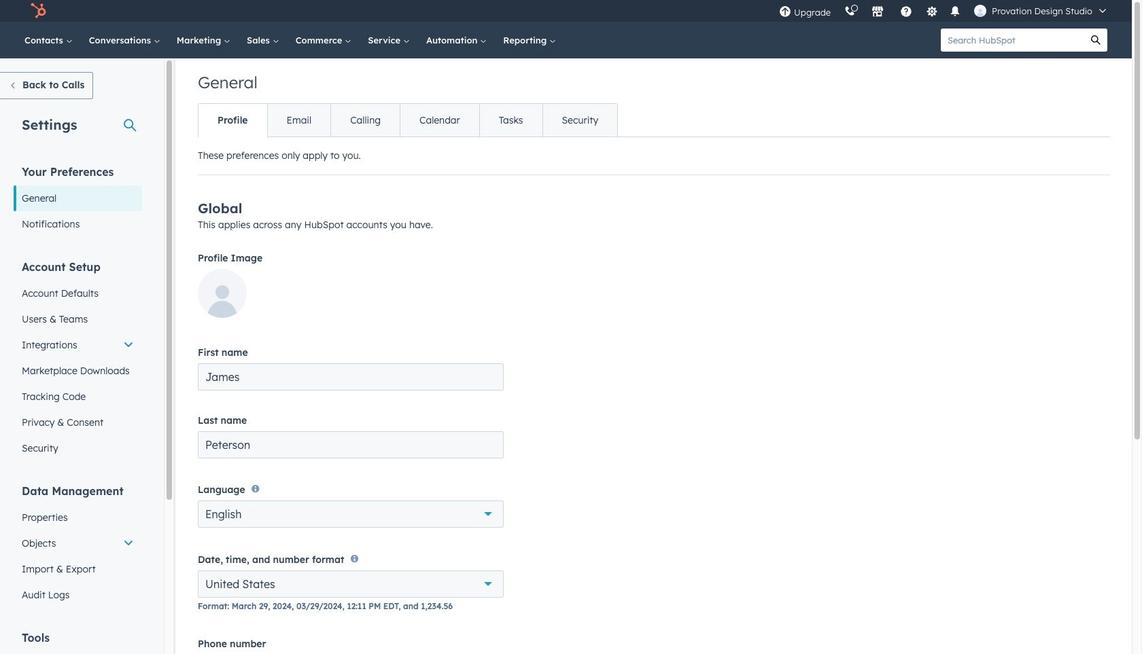 Task type: locate. For each thing, give the bounding box(es) containing it.
Search HubSpot search field
[[941, 29, 1085, 52]]

your preferences element
[[14, 165, 142, 237]]

menu
[[773, 0, 1116, 22]]

account setup element
[[14, 260, 142, 462]]

None text field
[[198, 364, 504, 391], [198, 432, 504, 459], [198, 364, 504, 391], [198, 432, 504, 459]]

navigation
[[198, 103, 618, 137]]

marketplaces image
[[872, 6, 884, 18]]



Task type: describe. For each thing, give the bounding box(es) containing it.
james peterson image
[[975, 5, 987, 17]]

data management element
[[14, 484, 142, 609]]



Task type: vqa. For each thing, say whether or not it's contained in the screenshot.
Marketplaces image
yes



